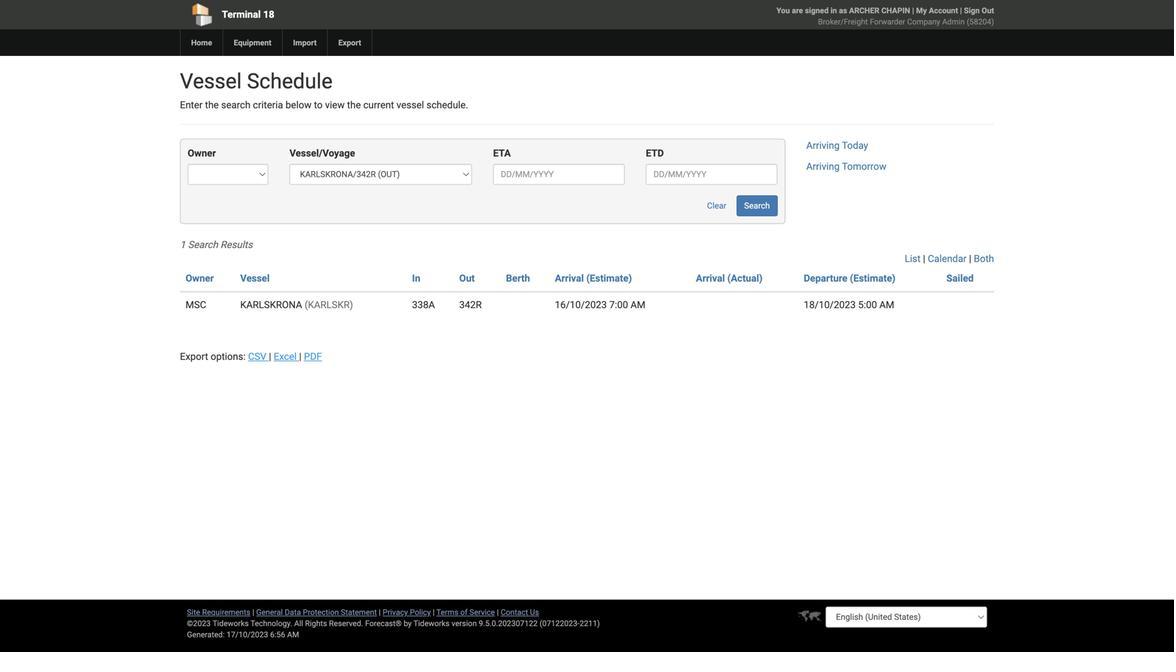 Task type: vqa. For each thing, say whether or not it's contained in the screenshot.
'BOTH'
yes



Task type: locate. For each thing, give the bounding box(es) containing it.
1 vertical spatial out
[[460, 273, 475, 284]]

broker/freight
[[819, 17, 869, 26]]

export down terminal 18 link
[[339, 38, 361, 47]]

requirements
[[202, 608, 251, 617]]

1 horizontal spatial am
[[631, 299, 646, 311]]

chapin
[[882, 6, 911, 15]]

18
[[263, 9, 275, 20]]

(estimate) up 5:00
[[850, 273, 896, 284]]

technology.
[[251, 619, 292, 628]]

|
[[913, 6, 915, 15], [961, 6, 963, 15], [924, 253, 926, 265], [970, 253, 972, 265], [269, 351, 271, 363], [299, 351, 302, 363], [252, 608, 254, 617], [379, 608, 381, 617], [433, 608, 435, 617], [497, 608, 499, 617]]

| left the pdf 'link'
[[299, 351, 302, 363]]

am right 7:00
[[631, 299, 646, 311]]

you
[[777, 6, 790, 15]]

am right 5:00
[[880, 299, 895, 311]]

(karlskr)
[[305, 299, 353, 311]]

1 vertical spatial arriving
[[807, 161, 840, 172]]

search right clear
[[745, 201, 770, 211]]

admin
[[943, 17, 965, 26]]

1 horizontal spatial arrival
[[696, 273, 725, 284]]

| up 9.5.0.202307122
[[497, 608, 499, 617]]

16/10/2023 7:00 am
[[555, 299, 646, 311]]

arrival up 16/10/2023
[[555, 273, 584, 284]]

(estimate) for arrival (estimate)
[[587, 273, 632, 284]]

1 arrival from the left
[[555, 273, 584, 284]]

arriving tomorrow link
[[807, 161, 887, 172]]

0 vertical spatial vessel
[[180, 69, 242, 94]]

16/10/2023
[[555, 299, 607, 311]]

1 vertical spatial vessel
[[240, 273, 270, 284]]

| up tideworks on the bottom of page
[[433, 608, 435, 617]]

arriving down arriving today link
[[807, 161, 840, 172]]

calendar link
[[928, 253, 967, 265]]

search right 1
[[188, 239, 218, 251]]

pdf
[[304, 351, 322, 363]]

vessel up karlskrona
[[240, 273, 270, 284]]

sailed
[[947, 273, 974, 284]]

am
[[631, 299, 646, 311], [880, 299, 895, 311], [287, 630, 299, 640]]

karlskrona (karlskr)
[[240, 299, 353, 311]]

the right view
[[347, 99, 361, 111]]

home
[[191, 38, 212, 47]]

(estimate)
[[587, 273, 632, 284], [850, 273, 896, 284]]

(estimate) up 16/10/2023 7:00 am
[[587, 273, 632, 284]]

owner down enter
[[188, 147, 216, 159]]

0 vertical spatial export
[[339, 38, 361, 47]]

2 horizontal spatial am
[[880, 299, 895, 311]]

| left my
[[913, 6, 915, 15]]

1 vertical spatial export
[[180, 351, 208, 363]]

18/10/2023 5:00 am
[[804, 299, 895, 311]]

0 horizontal spatial search
[[188, 239, 218, 251]]

arrival for arrival (estimate)
[[555, 273, 584, 284]]

0 horizontal spatial export
[[180, 351, 208, 363]]

the right enter
[[205, 99, 219, 111]]

general
[[256, 608, 283, 617]]

site requirements link
[[187, 608, 251, 617]]

am for 18/10/2023 5:00 am
[[880, 299, 895, 311]]

tideworks
[[414, 619, 450, 628]]

vessel for vessel schedule enter the search criteria below to view the current vessel schedule.
[[180, 69, 242, 94]]

vessel inside vessel schedule enter the search criteria below to view the current vessel schedule.
[[180, 69, 242, 94]]

generated:
[[187, 630, 225, 640]]

data
[[285, 608, 301, 617]]

out up 342r
[[460, 273, 475, 284]]

1
[[180, 239, 186, 251]]

0 vertical spatial search
[[745, 201, 770, 211]]

owner up msc
[[186, 273, 214, 284]]

2 arriving from the top
[[807, 161, 840, 172]]

0 horizontal spatial am
[[287, 630, 299, 640]]

results
[[220, 239, 253, 251]]

version
[[452, 619, 477, 628]]

are
[[792, 6, 804, 15]]

contact us link
[[501, 608, 539, 617]]

| right the csv
[[269, 351, 271, 363]]

schedule.
[[427, 99, 469, 111]]

| left both "link"
[[970, 253, 972, 265]]

terminal
[[222, 9, 261, 20]]

1 search results list | calendar | both
[[180, 239, 995, 265]]

(estimate) for departure (estimate)
[[850, 273, 896, 284]]

arriving for arriving tomorrow
[[807, 161, 840, 172]]

18/10/2023
[[804, 299, 856, 311]]

departure (estimate)
[[804, 273, 896, 284]]

1 (estimate) from the left
[[587, 273, 632, 284]]

0 horizontal spatial the
[[205, 99, 219, 111]]

terms of service link
[[437, 608, 495, 617]]

equipment link
[[223, 29, 282, 56]]

signed
[[806, 6, 829, 15]]

terminal 18
[[222, 9, 275, 20]]

ETD text field
[[646, 164, 778, 185]]

0 vertical spatial out
[[982, 6, 995, 15]]

privacy policy link
[[383, 608, 431, 617]]

arriving up arriving tomorrow
[[807, 140, 840, 151]]

forwarder
[[870, 17, 906, 26]]

vessel for vessel
[[240, 273, 270, 284]]

export for export options: csv | excel | pdf
[[180, 351, 208, 363]]

export left options:
[[180, 351, 208, 363]]

1 horizontal spatial out
[[982, 6, 995, 15]]

1 horizontal spatial export
[[339, 38, 361, 47]]

out inside you are signed in as archer chapin | my account | sign out broker/freight forwarder company admin (58204)
[[982, 6, 995, 15]]

by
[[404, 619, 412, 628]]

departure
[[804, 273, 848, 284]]

export options: csv | excel | pdf
[[180, 351, 322, 363]]

0 horizontal spatial arrival
[[555, 273, 584, 284]]

0 vertical spatial arriving
[[807, 140, 840, 151]]

1 horizontal spatial the
[[347, 99, 361, 111]]

1 arriving from the top
[[807, 140, 840, 151]]

protection
[[303, 608, 339, 617]]

arrival (estimate)
[[555, 273, 632, 284]]

both link
[[974, 253, 995, 265]]

arrival
[[555, 273, 584, 284], [696, 273, 725, 284]]

search inside '1 search results list | calendar | both'
[[188, 239, 218, 251]]

am down all
[[287, 630, 299, 640]]

arriving today link
[[807, 140, 869, 151]]

vessel up enter
[[180, 69, 242, 94]]

arriving
[[807, 140, 840, 151], [807, 161, 840, 172]]

(07122023-
[[540, 619, 580, 628]]

arrival for arrival (actual)
[[696, 273, 725, 284]]

vessel
[[180, 69, 242, 94], [240, 273, 270, 284]]

forecast®
[[365, 619, 402, 628]]

342r
[[460, 299, 482, 311]]

search
[[745, 201, 770, 211], [188, 239, 218, 251]]

7:00
[[610, 299, 629, 311]]

berth
[[506, 273, 530, 284]]

1 vertical spatial search
[[188, 239, 218, 251]]

1 horizontal spatial search
[[745, 201, 770, 211]]

terms
[[437, 608, 459, 617]]

1 horizontal spatial (estimate)
[[850, 273, 896, 284]]

2 arrival from the left
[[696, 273, 725, 284]]

criteria
[[253, 99, 283, 111]]

you are signed in as archer chapin | my account | sign out broker/freight forwarder company admin (58204)
[[777, 6, 995, 26]]

0 horizontal spatial (estimate)
[[587, 273, 632, 284]]

arrival left (actual)
[[696, 273, 725, 284]]

2 (estimate) from the left
[[850, 273, 896, 284]]

current
[[364, 99, 394, 111]]

sign out link
[[965, 6, 995, 15]]

search inside button
[[745, 201, 770, 211]]

arrival (actual) link
[[696, 273, 763, 284]]

statement
[[341, 608, 377, 617]]

out up (58204)
[[982, 6, 995, 15]]

1 the from the left
[[205, 99, 219, 111]]

all
[[294, 619, 303, 628]]

| right list link
[[924, 253, 926, 265]]

us
[[530, 608, 539, 617]]

site
[[187, 608, 200, 617]]



Task type: describe. For each thing, give the bounding box(es) containing it.
search button
[[737, 195, 778, 216]]

| left sign
[[961, 6, 963, 15]]

vessel
[[397, 99, 424, 111]]

schedule
[[247, 69, 333, 94]]

as
[[839, 6, 848, 15]]

pdf link
[[304, 351, 322, 363]]

5:00
[[859, 299, 878, 311]]

am inside the site requirements | general data protection statement | privacy policy | terms of service | contact us ©2023 tideworks technology. all rights reserved. forecast® by tideworks version 9.5.0.202307122 (07122023-2211) generated: 17/10/2023 6:56 am
[[287, 630, 299, 640]]

csv
[[248, 351, 267, 363]]

both
[[974, 253, 995, 265]]

import
[[293, 38, 317, 47]]

1 vertical spatial owner
[[186, 273, 214, 284]]

tomorrow
[[842, 161, 887, 172]]

csv link
[[248, 351, 269, 363]]

sign
[[965, 6, 980, 15]]

calendar
[[928, 253, 967, 265]]

vessel/voyage
[[290, 147, 355, 159]]

contact
[[501, 608, 528, 617]]

338a
[[412, 299, 435, 311]]

to
[[314, 99, 323, 111]]

home link
[[180, 29, 223, 56]]

etd
[[646, 147, 664, 159]]

terminal 18 link
[[180, 0, 507, 29]]

export link
[[327, 29, 372, 56]]

vessel schedule enter the search criteria below to view the current vessel schedule.
[[180, 69, 469, 111]]

equipment
[[234, 38, 272, 47]]

below
[[286, 99, 312, 111]]

eta
[[493, 147, 511, 159]]

service
[[470, 608, 495, 617]]

berth link
[[506, 273, 530, 284]]

my account link
[[917, 6, 959, 15]]

am for 16/10/2023 7:00 am
[[631, 299, 646, 311]]

2 the from the left
[[347, 99, 361, 111]]

2211)
[[580, 619, 600, 628]]

arriving today
[[807, 140, 869, 151]]

arrival (estimate) link
[[555, 273, 632, 284]]

owner link
[[186, 273, 214, 284]]

karlskrona
[[240, 299, 302, 311]]

sailed link
[[947, 273, 974, 284]]

(actual)
[[728, 273, 763, 284]]

in link
[[412, 273, 421, 284]]

ETA text field
[[493, 164, 625, 185]]

site requirements | general data protection statement | privacy policy | terms of service | contact us ©2023 tideworks technology. all rights reserved. forecast® by tideworks version 9.5.0.202307122 (07122023-2211) generated: 17/10/2023 6:56 am
[[187, 608, 600, 640]]

archer
[[850, 6, 880, 15]]

0 vertical spatial owner
[[188, 147, 216, 159]]

arriving for arriving today
[[807, 140, 840, 151]]

17/10/2023
[[227, 630, 268, 640]]

general data protection statement link
[[256, 608, 377, 617]]

9.5.0.202307122
[[479, 619, 538, 628]]

view
[[325, 99, 345, 111]]

list link
[[905, 253, 921, 265]]

of
[[461, 608, 468, 617]]

options:
[[211, 351, 246, 363]]

list
[[905, 253, 921, 265]]

enter
[[180, 99, 203, 111]]

6:56
[[270, 630, 285, 640]]

arrival (actual)
[[696, 273, 763, 284]]

| up forecast®
[[379, 608, 381, 617]]

arriving tomorrow
[[807, 161, 887, 172]]

msc
[[186, 299, 206, 311]]

0 horizontal spatial out
[[460, 273, 475, 284]]

excel link
[[274, 351, 299, 363]]

export for export
[[339, 38, 361, 47]]

(58204)
[[967, 17, 995, 26]]

| left general
[[252, 608, 254, 617]]

rights
[[305, 619, 327, 628]]

privacy
[[383, 608, 408, 617]]

©2023 tideworks
[[187, 619, 249, 628]]

vessel link
[[240, 273, 270, 284]]

account
[[929, 6, 959, 15]]

my
[[917, 6, 927, 15]]

today
[[842, 140, 869, 151]]

import link
[[282, 29, 327, 56]]

reserved.
[[329, 619, 363, 628]]

out link
[[460, 273, 475, 284]]

clear button
[[700, 195, 735, 216]]

policy
[[410, 608, 431, 617]]

clear
[[708, 201, 727, 211]]



